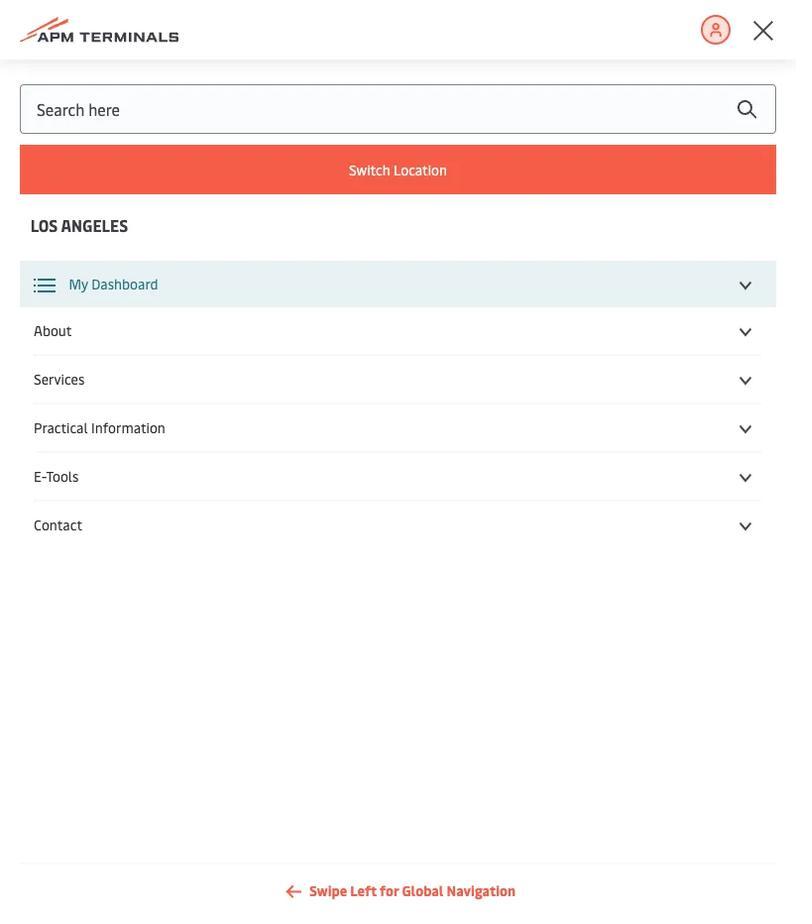 Task type: vqa. For each thing, say whether or not it's contained in the screenshot.
the Boulevard at left
yes



Task type: locate. For each thing, give the bounding box(es) containing it.
0 vertical spatial los
[[47, 65, 69, 83]]

e-
[[34, 467, 46, 486]]

practical
[[34, 419, 88, 438]]

global
[[402, 882, 444, 901]]

email: amrpayables@apmterminals.com
[[32, 517, 330, 539]]

switch
[[349, 160, 391, 179]]

+1 right the tel:
[[60, 378, 74, 400]]

swipe left for global navigation
[[310, 882, 516, 901]]

tools
[[46, 467, 79, 486]]

571-
[[119, 378, 148, 400], [123, 403, 153, 425]]

amraccounting@apmterminals.com link
[[79, 859, 348, 881]]

angeles
[[72, 65, 121, 83], [61, 214, 128, 236]]

boulevard
[[157, 279, 229, 301]]

email: amraccounting@apmterminals.com
[[32, 859, 348, 881]]

angeles right <
[[72, 65, 121, 83]]

(2768)
[[194, 378, 239, 400]]

left
[[351, 882, 377, 901]]

email: for email: amraccounting@apmterminals.com
[[32, 859, 75, 881]]

los right <
[[47, 65, 69, 83]]

< los angeles
[[37, 65, 121, 83]]

1 vertical spatial los
[[30, 214, 58, 236]]

e-tools button
[[34, 467, 763, 486]]

los angeles link right <
[[47, 65, 121, 83]]

dashboard
[[91, 275, 158, 294]]

los
[[47, 65, 69, 83], [30, 214, 58, 236]]

apmt
[[148, 378, 190, 400]]

Global search search field
[[20, 84, 777, 134]]

0 vertical spatial +1
[[60, 378, 74, 400]]

regional
[[115, 125, 336, 203]]

1 vertical spatial 571-
[[123, 403, 153, 425]]

angeles up my
[[61, 214, 128, 236]]

contact button
[[34, 516, 763, 535]]

accounts
[[32, 452, 178, 500]]

2 email: from the top
[[32, 859, 75, 881]]

email: for email: amrpayables@apmterminals.com
[[32, 517, 75, 539]]

1 email: from the top
[[32, 517, 75, 539]]

los down "us"
[[30, 214, 58, 236]]

1 vertical spatial (704)
[[82, 403, 119, 425]]

0 vertical spatial angeles
[[72, 65, 121, 83]]

0 vertical spatial 571-
[[119, 378, 148, 400]]

fax:
[[32, 403, 60, 425]]

usa
[[32, 328, 61, 350]]

1 vertical spatial los angeles link
[[0, 213, 159, 238]]

+1
[[60, 378, 74, 400], [64, 403, 79, 425]]

amraccounting@apmterminals.com
[[79, 859, 348, 881]]

571- up information
[[119, 378, 148, 400]]

services
[[34, 370, 85, 389]]

for
[[380, 882, 399, 901]]

about
[[34, 322, 72, 340]]

9300
[[32, 279, 70, 301]]

email:
[[32, 517, 75, 539], [32, 859, 75, 881]]

swipe
[[310, 882, 347, 901]]

(704) up practical information
[[78, 378, 115, 400]]

(704) down services
[[82, 403, 119, 425]]

my dashboard
[[65, 275, 158, 294]]

4849
[[153, 403, 191, 425]]

contact
[[34, 516, 82, 535]]

los angeles link
[[47, 65, 121, 83], [0, 213, 159, 238]]

information
[[91, 419, 166, 438]]

0 vertical spatial email:
[[32, 517, 75, 539]]

my dashboard button
[[34, 275, 763, 294]]

+1 right fax:
[[64, 403, 79, 425]]

571- down apmt
[[123, 403, 153, 425]]

0 vertical spatial (704)
[[78, 378, 115, 400]]

location
[[394, 160, 448, 179]]

arrowpoint
[[73, 279, 153, 301]]

0 vertical spatial los angeles link
[[47, 65, 121, 83]]

nc
[[106, 304, 126, 325]]

office
[[350, 125, 501, 203]]

None submit
[[717, 84, 777, 134]]

1 vertical spatial email:
[[32, 859, 75, 881]]

(704)
[[78, 378, 115, 400], [82, 403, 119, 425]]

los angeles link up my
[[0, 213, 159, 238]]



Task type: describe. For each thing, give the bounding box(es) containing it.
my
[[69, 275, 88, 294]]

1 vertical spatial angeles
[[61, 214, 128, 236]]

charlotte,
[[32, 304, 102, 325]]

accounts payable
[[32, 452, 311, 500]]

e-tools
[[34, 467, 79, 486]]

los angeles
[[30, 214, 128, 236]]

payable
[[187, 452, 311, 500]]

about button
[[34, 322, 763, 340]]

services button
[[34, 370, 763, 389]]

switch location
[[349, 160, 448, 179]]

amrpayables@apmterminals.com
[[79, 517, 330, 539]]

tel: +1 (704) 571-apmt (2768) fax: +1 (704) 571-4849
[[32, 378, 239, 425]]

practical information button
[[34, 419, 763, 438]]

amrpayables@apmterminals.com link
[[79, 517, 330, 539]]

us
[[32, 125, 101, 203]]

tel:
[[32, 378, 56, 400]]

1 vertical spatial +1
[[64, 403, 79, 425]]

practical information
[[34, 419, 166, 438]]

switch location button
[[20, 145, 777, 195]]

us regional office
[[32, 125, 501, 203]]

navigation
[[447, 882, 516, 901]]

28273
[[129, 304, 174, 325]]

9300 arrowpoint boulevard charlotte, nc 28273 usa
[[32, 279, 229, 350]]

<
[[37, 65, 44, 83]]



